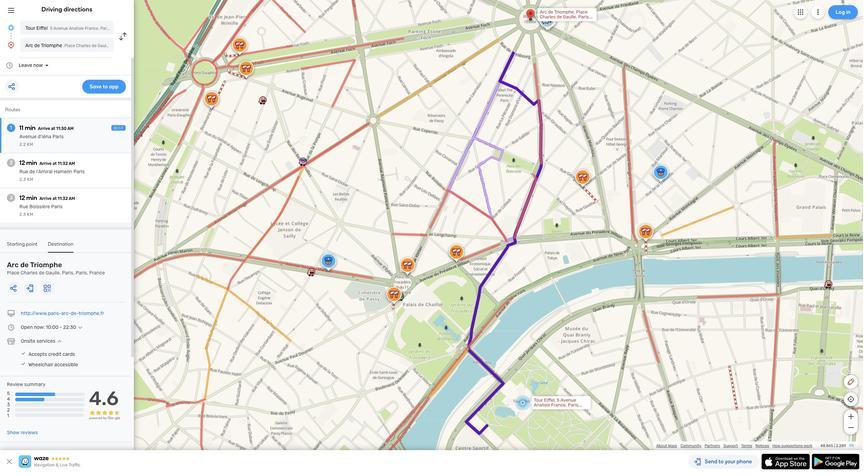 Task type: locate. For each thing, give the bounding box(es) containing it.
2 horizontal spatial gaulle,
[[563, 14, 577, 20]]

at up rue boissière paris 2.3 km
[[53, 196, 57, 201]]

avenue right eiffel,
[[561, 398, 576, 403]]

11:32 up hamelin
[[58, 161, 68, 166]]

navigation & live traffic
[[34, 463, 80, 468]]

1 12 from the top
[[19, 159, 25, 167]]

france, for eiffel,
[[551, 403, 567, 408]]

0 horizontal spatial avenue
[[19, 134, 36, 140]]

1 horizontal spatial place
[[64, 43, 75, 48]]

12
[[19, 159, 25, 167], [19, 194, 25, 202]]

1 vertical spatial avenue
[[19, 134, 36, 140]]

5
[[50, 26, 53, 31], [7, 391, 10, 397], [557, 398, 560, 403]]

5 inside tour eiffel 5 avenue anatole france, paris, france
[[50, 26, 53, 31]]

at up hamelin
[[53, 161, 57, 166]]

at for de
[[53, 161, 57, 166]]

1 vertical spatial 5
[[7, 391, 10, 397]]

1 horizontal spatial 1
[[10, 125, 12, 131]]

arc left triomphe,
[[540, 9, 547, 15]]

2 horizontal spatial charles
[[540, 14, 556, 20]]

at for boissière
[[53, 196, 57, 201]]

0 vertical spatial arc
[[540, 9, 547, 15]]

review
[[7, 382, 23, 388]]

2.3 inside rue boissière paris 2.3 km
[[19, 212, 26, 217]]

5 inside tour eiffel, 5 avenue anatole france, paris, france
[[557, 398, 560, 403]]

support link
[[724, 444, 738, 449]]

1 vertical spatial paris
[[73, 169, 85, 175]]

1 horizontal spatial arc
[[25, 43, 33, 49]]

1 vertical spatial 3
[[7, 402, 10, 408]]

12 for rue boissière paris
[[19, 194, 25, 202]]

rue inside rue boissière paris 2.3 km
[[19, 204, 28, 210]]

2 vertical spatial gaulle,
[[46, 270, 61, 276]]

1 vertical spatial arrive
[[39, 161, 52, 166]]

3 inside 5 4 3 2 1
[[7, 402, 10, 408]]

avenue
[[53, 26, 68, 31], [19, 134, 36, 140], [561, 398, 576, 403]]

0 vertical spatial arrive
[[38, 126, 50, 131]]

point
[[26, 242, 37, 247]]

km inside rue de l'amiral hamelin paris 2.3 km
[[27, 177, 33, 182]]

min up boissière
[[26, 194, 37, 202]]

1 vertical spatial 2.3
[[19, 212, 26, 217]]

am inside 11 min arrive at 11:30 am
[[67, 126, 74, 131]]

2 horizontal spatial 5
[[557, 398, 560, 403]]

arc right location icon
[[25, 43, 33, 49]]

2.3 inside rue de l'amiral hamelin paris 2.3 km
[[19, 177, 26, 182]]

arc down starting point button
[[7, 261, 19, 269]]

1 down 4
[[7, 413, 9, 419]]

1 vertical spatial am
[[69, 161, 75, 166]]

0 vertical spatial charles
[[540, 14, 556, 20]]

tour left eiffel
[[25, 25, 35, 31]]

1 horizontal spatial charles
[[76, 43, 91, 48]]

tour eiffel 5 avenue anatole france, paris, france
[[25, 25, 125, 31]]

arc de triomphe place charles de gaulle, paris, paris, france down tour eiffel 5 avenue anatole france, paris, france
[[25, 43, 148, 49]]

0 horizontal spatial charles
[[21, 270, 38, 276]]

d'iéna
[[38, 134, 51, 140]]

place down starting point button
[[7, 270, 19, 276]]

0 vertical spatial 12
[[19, 159, 25, 167]]

open now: 10:00 - 22:30 button
[[21, 325, 84, 331]]

suggestions
[[781, 444, 803, 449]]

0 horizontal spatial arc
[[7, 261, 19, 269]]

1 horizontal spatial france,
[[551, 403, 567, 408]]

triomphe
[[41, 43, 62, 49], [30, 261, 62, 269]]

avenue inside avenue d'iéna paris 2.2 km
[[19, 134, 36, 140]]

france, inside tour eiffel 5 avenue anatole france, paris, france
[[85, 26, 99, 31]]

anatole for eiffel
[[69, 26, 84, 31]]

12 up rue boissière paris 2.3 km
[[19, 194, 25, 202]]

paris inside avenue d'iéna paris 2.2 km
[[52, 134, 64, 140]]

5 right eiffel
[[50, 26, 53, 31]]

0 vertical spatial rue
[[19, 169, 28, 175]]

rue for rue boissière paris
[[19, 204, 28, 210]]

2 inside 5 4 3 2 1
[[7, 408, 10, 414]]

http://www.paris-arc-de-triomphe.fr
[[21, 311, 104, 317]]

2 12 min arrive at 11:32 am from the top
[[19, 194, 75, 202]]

2 vertical spatial arrive
[[39, 196, 52, 201]]

min for de
[[26, 159, 37, 167]]

community link
[[681, 444, 701, 449]]

0 vertical spatial france,
[[85, 26, 99, 31]]

2 horizontal spatial place
[[576, 9, 588, 15]]

about
[[656, 444, 667, 449]]

1 vertical spatial rue
[[19, 204, 28, 210]]

12 min arrive at 11:32 am up l'amiral
[[19, 159, 75, 167]]

triomphe down destination button
[[30, 261, 62, 269]]

starting point
[[7, 242, 37, 247]]

rue inside rue de l'amiral hamelin paris 2.3 km
[[19, 169, 28, 175]]

arrive for de
[[39, 161, 52, 166]]

arrive for d'iéna
[[38, 126, 50, 131]]

km up boissière
[[27, 177, 33, 182]]

checkmark image
[[21, 362, 26, 367]]

1 horizontal spatial gaulle,
[[98, 43, 111, 48]]

2 vertical spatial min
[[26, 194, 37, 202]]

rue
[[19, 169, 28, 175], [19, 204, 28, 210]]

place right triomphe,
[[576, 9, 588, 15]]

0 vertical spatial 12 min arrive at 11:32 am
[[19, 159, 75, 167]]

am for rue boissière paris
[[69, 196, 75, 201]]

2 vertical spatial avenue
[[561, 398, 576, 403]]

1 left 11
[[10, 125, 12, 131]]

11:32 for l'amiral
[[58, 161, 68, 166]]

chevron down image
[[76, 325, 84, 331]]

arc
[[540, 9, 547, 15], [25, 43, 33, 49], [7, 261, 19, 269]]

accepts
[[28, 352, 47, 358]]

2 horizontal spatial arc
[[540, 9, 547, 15]]

0 vertical spatial gaulle,
[[563, 14, 577, 20]]

navigation
[[34, 463, 55, 468]]

avenue inside tour eiffel, 5 avenue anatole france, paris, france
[[561, 398, 576, 403]]

0 vertical spatial 3
[[10, 195, 13, 201]]

1 vertical spatial triomphe
[[30, 261, 62, 269]]

1 horizontal spatial 5
[[50, 26, 53, 31]]

show reviews
[[7, 430, 38, 436]]

1 vertical spatial 11:32
[[58, 196, 68, 201]]

1 horizontal spatial anatole
[[534, 403, 550, 408]]

clock image left leave
[[5, 61, 14, 70]]

0 vertical spatial anatole
[[69, 26, 84, 31]]

0 vertical spatial 5
[[50, 26, 53, 31]]

0 vertical spatial am
[[67, 126, 74, 131]]

avenue inside tour eiffel 5 avenue anatole france, paris, france
[[53, 26, 68, 31]]

charles
[[540, 14, 556, 20], [76, 43, 91, 48], [21, 270, 38, 276]]

tour left eiffel,
[[534, 398, 543, 403]]

0 vertical spatial place
[[576, 9, 588, 15]]

5 right eiffel,
[[557, 398, 560, 403]]

0 vertical spatial paris
[[52, 134, 64, 140]]

paris for 11 min
[[52, 134, 64, 140]]

2 vertical spatial paris
[[51, 204, 62, 210]]

1 vertical spatial at
[[53, 161, 57, 166]]

support
[[724, 444, 738, 449]]

1 vertical spatial place
[[64, 43, 75, 48]]

clock image down the computer 'icon'
[[7, 324, 15, 332]]

arc-
[[61, 311, 71, 317]]

1 vertical spatial km
[[27, 177, 33, 182]]

link image
[[849, 443, 855, 449]]

11:32
[[58, 161, 68, 166], [58, 196, 68, 201]]

arrive inside 11 min arrive at 11:30 am
[[38, 126, 50, 131]]

km down boissière
[[27, 212, 33, 217]]

1 rue from the top
[[19, 169, 28, 175]]

rue left boissière
[[19, 204, 28, 210]]

2 vertical spatial 5
[[557, 398, 560, 403]]

3 km from the top
[[27, 212, 33, 217]]

arc de triomphe place charles de gaulle, paris, paris, france down destination button
[[7, 261, 105, 276]]

km inside rue boissière paris 2.3 km
[[27, 212, 33, 217]]

0 vertical spatial min
[[25, 124, 36, 132]]

paris for 12 min
[[51, 204, 62, 210]]

store image
[[7, 338, 15, 346]]

tour inside tour eiffel, 5 avenue anatole france, paris, france
[[534, 398, 543, 403]]

12 for rue de l'amiral hamelin paris
[[19, 159, 25, 167]]

5 4 3 2 1
[[7, 391, 10, 419]]

triomphe inside the arc de triomphe place charles de gaulle, paris, paris, france
[[30, 261, 62, 269]]

avenue up 2.2
[[19, 134, 36, 140]]

1 vertical spatial 12
[[19, 194, 25, 202]]

48.865 | 2.289
[[821, 444, 846, 449]]

0 horizontal spatial 1
[[7, 413, 9, 419]]

arrive
[[38, 126, 50, 131], [39, 161, 52, 166], [39, 196, 52, 201]]

1 vertical spatial france,
[[551, 403, 567, 408]]

2 11:32 from the top
[[58, 196, 68, 201]]

0 horizontal spatial anatole
[[69, 26, 84, 31]]

0 vertical spatial avenue
[[53, 26, 68, 31]]

2 vertical spatial charles
[[21, 270, 38, 276]]

2.3
[[19, 177, 26, 182], [19, 212, 26, 217]]

5 down review
[[7, 391, 10, 397]]

1 vertical spatial 12 min arrive at 11:32 am
[[19, 194, 75, 202]]

4.6
[[89, 388, 119, 411]]

1 vertical spatial gaulle,
[[98, 43, 111, 48]]

anatole inside tour eiffel, 5 avenue anatole france, paris, france
[[534, 403, 550, 408]]

show
[[7, 430, 19, 436]]

12 min arrive at 11:32 am for paris
[[19, 194, 75, 202]]

0 vertical spatial 11:32
[[58, 161, 68, 166]]

am down hamelin
[[69, 196, 75, 201]]

1 horizontal spatial tour
[[534, 398, 543, 403]]

france, inside tour eiffel, 5 avenue anatole france, paris, france
[[551, 403, 567, 408]]

at inside 11 min arrive at 11:30 am
[[51, 126, 55, 131]]

0 horizontal spatial 5
[[7, 391, 10, 397]]

0 horizontal spatial tour
[[25, 25, 35, 31]]

wheelchair accessible
[[28, 362, 78, 368]]

0 horizontal spatial place
[[7, 270, 19, 276]]

1 vertical spatial anatole
[[534, 403, 550, 408]]

de
[[548, 9, 553, 15], [557, 14, 562, 20], [34, 43, 40, 49], [92, 43, 97, 48], [29, 169, 35, 175], [20, 261, 29, 269], [39, 270, 44, 276]]

12 min arrive at 11:32 am for l'amiral
[[19, 159, 75, 167]]

km for 12
[[27, 212, 33, 217]]

at left the 11:30
[[51, 126, 55, 131]]

paris inside rue boissière paris 2.3 km
[[51, 204, 62, 210]]

11:32 up rue boissière paris 2.3 km
[[58, 196, 68, 201]]

am right the 11:30
[[67, 126, 74, 131]]

paris right boissière
[[51, 204, 62, 210]]

leave
[[19, 62, 32, 68]]

rue for rue de l'amiral hamelin paris
[[19, 169, 28, 175]]

anatole
[[69, 26, 84, 31], [534, 403, 550, 408]]

community
[[681, 444, 701, 449]]

paris right hamelin
[[73, 169, 85, 175]]

km inside avenue d'iéna paris 2.2 km
[[27, 142, 33, 147]]

anatole inside tour eiffel 5 avenue anatole france, paris, france
[[69, 26, 84, 31]]

2 rue from the top
[[19, 204, 28, 210]]

triomphe down eiffel
[[41, 43, 62, 49]]

min for d'iéna
[[25, 124, 36, 132]]

km right 2.2
[[27, 142, 33, 147]]

2 vertical spatial am
[[69, 196, 75, 201]]

1 vertical spatial min
[[26, 159, 37, 167]]

11:30
[[56, 126, 67, 131]]

location image
[[7, 41, 15, 49]]

paris,
[[578, 14, 590, 20], [540, 19, 552, 24], [100, 26, 111, 31], [112, 43, 122, 48], [123, 43, 134, 48], [62, 270, 74, 276], [76, 270, 88, 276], [568, 403, 580, 408]]

zoom out image
[[847, 424, 856, 432]]

avenue for eiffel,
[[561, 398, 576, 403]]

11 min arrive at 11:30 am
[[19, 124, 74, 132]]

arrive up boissière
[[39, 196, 52, 201]]

1 12 min arrive at 11:32 am from the top
[[19, 159, 75, 167]]

x image
[[5, 458, 14, 466]]

triomphe,
[[554, 9, 575, 15]]

2 horizontal spatial avenue
[[561, 398, 576, 403]]

arrive for boissière
[[39, 196, 52, 201]]

checkmark image
[[21, 352, 26, 356]]

min right 11
[[25, 124, 36, 132]]

2 2.3 from the top
[[19, 212, 26, 217]]

2 vertical spatial km
[[27, 212, 33, 217]]

1 vertical spatial 2
[[7, 408, 10, 414]]

place down tour eiffel 5 avenue anatole france, paris, france
[[64, 43, 75, 48]]

12 min arrive at 11:32 am
[[19, 159, 75, 167], [19, 194, 75, 202]]

0 vertical spatial km
[[27, 142, 33, 147]]

0 vertical spatial 2.3
[[19, 177, 26, 182]]

notices link
[[756, 444, 769, 449]]

clock image
[[5, 61, 14, 70], [7, 324, 15, 332]]

am up hamelin
[[69, 161, 75, 166]]

1 vertical spatial tour
[[534, 398, 543, 403]]

france
[[553, 19, 567, 24], [112, 26, 125, 31], [135, 43, 148, 48], [89, 270, 105, 276], [534, 408, 549, 413]]

arc de triomphe place charles de gaulle, paris, paris, france
[[25, 43, 148, 49], [7, 261, 105, 276]]

rue left l'amiral
[[19, 169, 28, 175]]

arrive up d'iéna at top
[[38, 126, 50, 131]]

min up l'amiral
[[26, 159, 37, 167]]

0 vertical spatial at
[[51, 126, 55, 131]]

2 km from the top
[[27, 177, 33, 182]]

min for boissière
[[26, 194, 37, 202]]

12 min arrive at 11:32 am up boissière
[[19, 194, 75, 202]]

1 2.3 from the top
[[19, 177, 26, 182]]

0 vertical spatial tour
[[25, 25, 35, 31]]

leave now
[[19, 62, 43, 68]]

1 horizontal spatial avenue
[[53, 26, 68, 31]]

arrive up l'amiral
[[39, 161, 52, 166]]

1 11:32 from the top
[[58, 161, 68, 166]]

2 12 from the top
[[19, 194, 25, 202]]

avenue right eiffel
[[53, 26, 68, 31]]

1 km from the top
[[27, 142, 33, 147]]

5 for eiffel,
[[557, 398, 560, 403]]

1 vertical spatial 1
[[7, 413, 9, 419]]

2 vertical spatial at
[[53, 196, 57, 201]]

hamelin
[[54, 169, 72, 175]]

france, for eiffel
[[85, 26, 99, 31]]

12 down 2.2
[[19, 159, 25, 167]]

8
[[7, 450, 10, 456]]

min
[[25, 124, 36, 132], [26, 159, 37, 167], [26, 194, 37, 202]]

am for avenue d'iéna paris
[[67, 126, 74, 131]]

0 horizontal spatial france,
[[85, 26, 99, 31]]

paris down the 11:30
[[52, 134, 64, 140]]

tour
[[25, 25, 35, 31], [534, 398, 543, 403]]

accepts credit cards
[[28, 352, 75, 358]]

anatole for eiffel,
[[534, 403, 550, 408]]

1 vertical spatial arc de triomphe place charles de gaulle, paris, paris, france
[[7, 261, 105, 276]]

paris
[[52, 134, 64, 140], [73, 169, 85, 175], [51, 204, 62, 210]]

2 vertical spatial arc
[[7, 261, 19, 269]]



Task type: vqa. For each thing, say whether or not it's contained in the screenshot.
Support Link
yes



Task type: describe. For each thing, give the bounding box(es) containing it.
|
[[834, 444, 835, 449]]

rue boissière paris 2.3 km
[[19, 204, 62, 217]]

-
[[60, 325, 62, 331]]

5 inside 5 4 3 2 1
[[7, 391, 10, 397]]

photos
[[11, 450, 27, 456]]

boissière
[[29, 204, 50, 210]]

france inside tour eiffel, 5 avenue anatole france, paris, france
[[534, 408, 549, 413]]

avenue for eiffel
[[53, 26, 68, 31]]

france inside tour eiffel 5 avenue anatole france, paris, france
[[112, 26, 125, 31]]

arc inside arc de triomphe, place charles de gaulle, paris, paris, france
[[540, 9, 547, 15]]

0 vertical spatial 2
[[10, 160, 12, 166]]

48.865
[[821, 444, 833, 449]]

11
[[19, 124, 24, 132]]

0 vertical spatial 1
[[10, 125, 12, 131]]

partners link
[[705, 444, 720, 449]]

eiffel
[[36, 25, 48, 31]]

open now: 10:00 - 22:30
[[21, 325, 76, 331]]

gaulle, inside arc de triomphe, place charles de gaulle, paris, paris, france
[[563, 14, 577, 20]]

destination button
[[48, 242, 74, 253]]

place inside arc de triomphe, place charles de gaulle, paris, paris, france
[[576, 9, 588, 15]]

review summary
[[7, 382, 45, 388]]

partners
[[705, 444, 720, 449]]

zoom in image
[[847, 413, 856, 421]]

summary
[[24, 382, 45, 388]]

paris inside rue de l'amiral hamelin paris 2.3 km
[[73, 169, 85, 175]]

onsite
[[21, 339, 35, 345]]

1 inside 5 4 3 2 1
[[7, 413, 9, 419]]

wheelchair
[[28, 362, 53, 368]]

paris, inside tour eiffel, 5 avenue anatole france, paris, france
[[568, 403, 580, 408]]

l'amiral
[[36, 169, 53, 175]]

5 for eiffel
[[50, 26, 53, 31]]

4
[[7, 397, 10, 403]]

routes
[[5, 107, 20, 113]]

starting
[[7, 242, 25, 247]]

terms
[[742, 444, 752, 449]]

accessible
[[54, 362, 78, 368]]

eiffel,
[[544, 398, 556, 403]]

11:32 for paris
[[58, 196, 68, 201]]

how
[[773, 444, 781, 449]]

de-
[[71, 311, 79, 317]]

now:
[[34, 325, 45, 331]]

am for rue de l'amiral hamelin paris
[[69, 161, 75, 166]]

&
[[56, 463, 59, 468]]

0 horizontal spatial gaulle,
[[46, 270, 61, 276]]

0 vertical spatial triomphe
[[41, 43, 62, 49]]

now
[[33, 62, 43, 68]]

onsite services
[[21, 339, 55, 345]]

2 vertical spatial place
[[7, 270, 19, 276]]

chevron up image
[[55, 339, 64, 345]]

arc de triomphe, place charles de gaulle, paris, paris, france
[[540, 9, 590, 24]]

tour for eiffel
[[25, 25, 35, 31]]

onsite services button
[[21, 339, 64, 345]]

current location image
[[7, 24, 15, 32]]

open
[[21, 325, 33, 331]]

avenue d'iéna paris 2.2 km
[[19, 134, 64, 147]]

tour for eiffel,
[[534, 398, 543, 403]]

at for d'iéna
[[51, 126, 55, 131]]

paris, inside tour eiffel 5 avenue anatole france, paris, france
[[100, 26, 111, 31]]

8 photos
[[7, 450, 27, 456]]

1 vertical spatial clock image
[[7, 324, 15, 332]]

km for 11
[[27, 142, 33, 147]]

1 vertical spatial arc
[[25, 43, 33, 49]]

destination
[[48, 242, 74, 247]]

services
[[37, 339, 55, 345]]

computer image
[[7, 310, 15, 318]]

live
[[60, 463, 68, 468]]

de inside rue de l'amiral hamelin paris 2.3 km
[[29, 169, 35, 175]]

best
[[114, 126, 124, 130]]

2.289
[[836, 444, 846, 449]]

0 vertical spatial arc de triomphe place charles de gaulle, paris, paris, france
[[25, 43, 148, 49]]

0 vertical spatial clock image
[[5, 61, 14, 70]]

reviews
[[21, 430, 38, 436]]

directions
[[64, 6, 92, 13]]

about waze community partners support terms notices how suggestions work
[[656, 444, 813, 449]]

credit
[[48, 352, 61, 358]]

charles inside arc de triomphe, place charles de gaulle, paris, paris, france
[[540, 14, 556, 20]]

terms link
[[742, 444, 752, 449]]

about waze link
[[656, 444, 677, 449]]

http://www.paris-arc-de-triomphe.fr link
[[21, 311, 104, 317]]

tour eiffel, 5 avenue anatole france, paris, france
[[534, 398, 580, 413]]

traffic
[[69, 463, 80, 468]]

10:00
[[46, 325, 58, 331]]

2.2
[[19, 142, 26, 147]]

waze
[[668, 444, 677, 449]]

cards
[[63, 352, 75, 358]]

driving directions
[[41, 6, 92, 13]]

work
[[804, 444, 813, 449]]

starting point button
[[7, 242, 37, 252]]

rue de l'amiral hamelin paris 2.3 km
[[19, 169, 85, 182]]

how suggestions work link
[[773, 444, 813, 449]]

pencil image
[[847, 378, 855, 387]]

driving
[[41, 6, 62, 13]]

22:30
[[63, 325, 76, 331]]

france inside arc de triomphe, place charles de gaulle, paris, paris, france
[[553, 19, 567, 24]]

notices
[[756, 444, 769, 449]]

http://www.paris-
[[21, 311, 61, 317]]

1 vertical spatial charles
[[76, 43, 91, 48]]

triomphe.fr
[[79, 311, 104, 317]]



